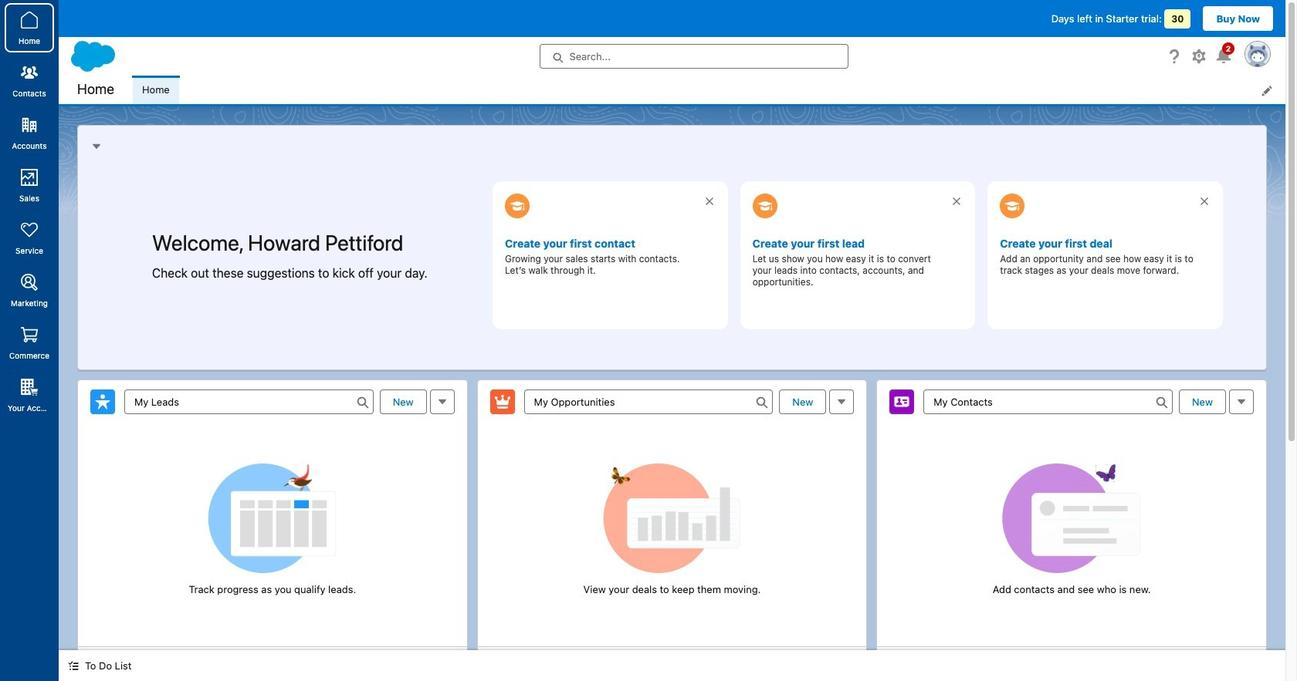 Task type: describe. For each thing, give the bounding box(es) containing it.
text default image
[[68, 661, 79, 672]]

Select an Option text field
[[524, 390, 773, 414]]



Task type: locate. For each thing, give the bounding box(es) containing it.
Select an Option text field
[[124, 390, 374, 414]]

list
[[133, 76, 1286, 104]]



Task type: vqa. For each thing, say whether or not it's contained in the screenshot.
list
yes



